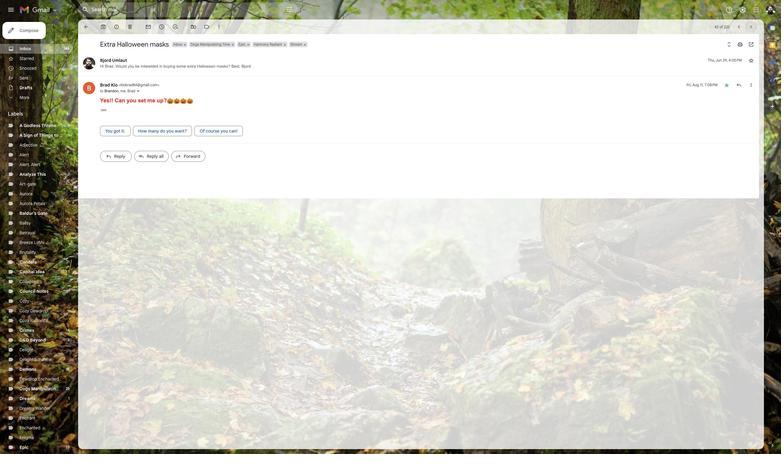 Task type: describe. For each thing, give the bounding box(es) containing it.
you got it. button
[[100, 126, 131, 136]]

yes!! can you set me up? list
[[78, 51, 755, 167]]

baldur's gate
[[20, 211, 47, 216]]

222
[[725, 25, 730, 29]]

labels heading
[[8, 111, 65, 117]]

alert,
[[20, 162, 30, 168]]

jun
[[716, 58, 722, 63]]

thu, jun 29, 4:05 pm
[[708, 58, 743, 63]]

2 🎃 image from the left
[[174, 98, 180, 104]]

reply for reply all
[[147, 154, 158, 159]]

delight for delight link
[[20, 348, 33, 353]]

aurora link
[[20, 191, 32, 197]]

sunshine
[[34, 358, 52, 363]]

art-gate
[[20, 182, 36, 187]]

harmony radiant button
[[253, 42, 283, 47]]

klobrad84@gmail.com
[[121, 83, 158, 87]]

labels navigation
[[0, 20, 78, 455]]

it.
[[121, 129, 125, 134]]

21 for council notes
[[66, 289, 70, 294]]

fri, aug 11, 7:08 pm
[[687, 83, 718, 87]]

Not starred checkbox
[[749, 57, 755, 64]]

🎃 image
[[180, 98, 187, 104]]

reply for reply
[[114, 154, 125, 159]]

can!
[[229, 129, 238, 134]]

alert, alert link
[[20, 162, 40, 168]]

to inside yes!! can you set me up? list
[[100, 89, 104, 93]]

halloween inside yes!! can you set me up? list
[[197, 64, 216, 69]]

manipulating for dogs manipulating time button
[[200, 42, 222, 47]]

aug
[[693, 83, 700, 87]]

throne
[[41, 123, 56, 129]]

buying
[[164, 64, 175, 69]]

enchanted link
[[20, 426, 40, 431]]

idea
[[36, 270, 45, 275]]

aurora for the aurora link
[[20, 191, 32, 197]]

brad klo < klobrad84@gmail.com >
[[100, 82, 159, 88]]

brad,
[[105, 64, 114, 69]]

dogs manipulating time link
[[20, 387, 70, 392]]

1 , from the left
[[119, 89, 120, 93]]

labels image
[[204, 24, 210, 30]]

11,
[[700, 83, 704, 87]]

forward link
[[171, 151, 206, 162]]

betrayal link
[[20, 231, 35, 236]]

dewdrop enchanted link
[[20, 377, 59, 383]]

brandon
[[104, 89, 119, 93]]

lush
[[34, 240, 43, 246]]

1 horizontal spatial of
[[720, 25, 724, 29]]

drafts link
[[20, 85, 32, 91]]

baldur's
[[20, 211, 36, 216]]

wander
[[35, 406, 50, 412]]

how many do you want? button
[[133, 126, 192, 136]]

inbox link
[[20, 46, 31, 52]]

harmony
[[254, 42, 269, 47]]

drafts
[[20, 85, 32, 91]]

1 for analyze this
[[68, 172, 70, 177]]

show details image
[[137, 89, 140, 93]]

delight link
[[20, 348, 33, 353]]

ballsy
[[20, 221, 31, 226]]

be
[[135, 64, 140, 69]]

you left set
[[127, 98, 137, 104]]

fri,
[[687, 83, 692, 87]]

bjord umlaut
[[100, 58, 127, 63]]

candela link
[[20, 260, 37, 265]]

breeze lush
[[20, 240, 43, 246]]

1 vertical spatial me
[[147, 98, 155, 104]]

epic button
[[237, 42, 246, 47]]

snoozed link
[[20, 66, 37, 71]]

council
[[20, 289, 35, 295]]

7:08 pm
[[705, 83, 718, 87]]

reply link
[[100, 151, 132, 162]]

0 horizontal spatial alert
[[20, 152, 29, 158]]

mark as unread image
[[145, 24, 151, 30]]

reply all
[[147, 154, 164, 159]]

can
[[115, 98, 125, 104]]

newer image
[[737, 24, 743, 30]]

starred link
[[20, 56, 34, 61]]

1 🎃 image from the left
[[167, 98, 174, 104]]

brutality link
[[20, 250, 36, 256]]

many
[[148, 129, 159, 134]]

yes!!
[[100, 98, 113, 104]]

>
[[158, 83, 159, 87]]

adjective link
[[20, 143, 38, 148]]

brad klo cell
[[100, 82, 159, 88]]

dogs manipulating time for dogs manipulating time button
[[191, 42, 230, 47]]

masks
[[150, 40, 169, 49]]

umlaut
[[112, 58, 127, 63]]

delight sunshine link
[[20, 358, 52, 363]]

you left the can!
[[221, 129, 228, 134]]

enigma
[[20, 436, 34, 441]]

1 for a sign of things to come
[[68, 133, 70, 138]]

0 vertical spatial bjord
[[100, 58, 111, 63]]

1 vertical spatial alert
[[31, 162, 40, 168]]

manipulating for the 'dogs manipulating time' link
[[31, 387, 58, 392]]

1 vertical spatial brad
[[127, 89, 135, 93]]

dreamy wander link
[[20, 406, 50, 412]]

gate
[[28, 182, 36, 187]]

of course you can! button
[[195, 126, 243, 136]]

3
[[68, 338, 70, 343]]

aurora petals link
[[20, 201, 45, 207]]

klo
[[111, 82, 118, 88]]

godless
[[24, 123, 40, 129]]

demons link
[[20, 367, 36, 373]]

alert, alert
[[20, 162, 40, 168]]

analyze
[[20, 172, 36, 177]]

delight for delight sunshine
[[20, 358, 33, 363]]

cozy link
[[20, 299, 29, 304]]

aurora for aurora petals
[[20, 201, 32, 207]]

some
[[176, 64, 186, 69]]

to inside labels navigation
[[54, 133, 58, 138]]

21 for candela
[[66, 260, 70, 265]]

capital
[[20, 270, 35, 275]]

3 🎃 image from the left
[[187, 98, 193, 104]]

crimes link
[[20, 328, 34, 334]]

1 for baldur's gate
[[68, 211, 70, 216]]

cozy radiance link
[[20, 318, 48, 324]]

42 of 222
[[715, 25, 730, 29]]

1 horizontal spatial bjord
[[242, 64, 251, 69]]

0 vertical spatial dewdrop
[[30, 309, 48, 314]]

dogs manipulating time for the 'dogs manipulating time' link
[[20, 387, 70, 392]]

29,
[[723, 58, 728, 63]]

course
[[206, 129, 220, 134]]



Task type: vqa. For each thing, say whether or not it's contained in the screenshot.
the left 'Dogs'
yes



Task type: locate. For each thing, give the bounding box(es) containing it.
0 vertical spatial dogs manipulating time
[[191, 42, 230, 47]]

1 vertical spatial bjord
[[242, 64, 251, 69]]

analyze this link
[[20, 172, 46, 177]]

inbox for inbox button
[[173, 42, 182, 47]]

how many do you want?
[[138, 129, 187, 134]]

yes!! can you set me up?
[[100, 98, 167, 104]]

extra halloween masks
[[100, 40, 169, 49]]

a left sign
[[20, 133, 23, 138]]

enchanted down enchant link
[[20, 426, 40, 431]]

manipulating inside button
[[200, 42, 222, 47]]

brad up brandon
[[100, 82, 110, 88]]

brad down brad klo cell
[[127, 89, 135, 93]]

compose button
[[2, 22, 46, 39]]

me right set
[[147, 98, 155, 104]]

1 vertical spatial dogs
[[20, 387, 30, 392]]

1 vertical spatial of
[[34, 133, 38, 138]]

1 horizontal spatial alert
[[31, 162, 40, 168]]

6
[[68, 85, 70, 90]]

epic for epic button
[[239, 42, 246, 47]]

me down '<'
[[120, 89, 126, 93]]

0 horizontal spatial ,
[[119, 89, 120, 93]]

sent
[[20, 75, 28, 81]]

ballsy link
[[20, 221, 31, 226]]

<
[[119, 83, 121, 87]]

bjord right the best,
[[242, 64, 251, 69]]

1 horizontal spatial time
[[222, 42, 230, 47]]

breeze
[[20, 240, 33, 246]]

1 horizontal spatial brad
[[127, 89, 135, 93]]

delight down d&d
[[20, 348, 33, 353]]

starred
[[20, 56, 34, 61]]

dewdrop down demons
[[20, 377, 37, 383]]

1 reply from the left
[[114, 154, 125, 159]]

delight down delight link
[[20, 358, 33, 363]]

dogs inside labels navigation
[[20, 387, 30, 392]]

aurora down the aurora link
[[20, 201, 32, 207]]

inbox
[[173, 42, 182, 47], [20, 46, 31, 52]]

time inside button
[[222, 42, 230, 47]]

hi brad, would you be interested in buying some extra halloween masks? best, bjord
[[100, 64, 251, 69]]

cozy for cozy link
[[20, 299, 29, 304]]

dogs inside button
[[191, 42, 199, 47]]

epic link
[[20, 446, 29, 451]]

alert up alert,
[[20, 152, 29, 158]]

hi
[[100, 64, 104, 69]]

time for dogs manipulating time button
[[222, 42, 230, 47]]

halloween
[[117, 40, 148, 49], [197, 64, 216, 69]]

0 horizontal spatial bjord
[[100, 58, 111, 63]]

None search field
[[78, 2, 298, 17]]

enigma link
[[20, 436, 34, 441]]

search mail image
[[80, 4, 91, 15]]

2 reply from the left
[[147, 154, 158, 159]]

d&d beyond link
[[20, 338, 46, 344]]

bjord
[[100, 58, 111, 63], [242, 64, 251, 69]]

3 cozy from the top
[[20, 318, 29, 324]]

0 horizontal spatial dogs manipulating time
[[20, 387, 70, 392]]

green star image
[[724, 82, 730, 88]]

0 vertical spatial aurora
[[20, 191, 32, 197]]

cozy dewdrop link
[[20, 309, 48, 314]]

dogs for the 'dogs manipulating time' link
[[20, 387, 30, 392]]

dogs for dogs manipulating time button
[[191, 42, 199, 47]]

2 delight from the top
[[20, 358, 33, 363]]

of
[[720, 25, 724, 29], [34, 133, 38, 138]]

snooze image
[[159, 24, 165, 30]]

brad
[[100, 82, 110, 88], [127, 89, 135, 93]]

reply left "all"
[[147, 154, 158, 159]]

1 right this
[[68, 172, 70, 177]]

to left brandon
[[100, 89, 104, 93]]

0 horizontal spatial time
[[59, 387, 70, 392]]

0 vertical spatial halloween
[[117, 40, 148, 49]]

sign
[[24, 133, 33, 138]]

radiance
[[30, 318, 48, 324]]

0 vertical spatial dogs
[[191, 42, 199, 47]]

inbox inside labels navigation
[[20, 46, 31, 52]]

epic inside button
[[239, 42, 246, 47]]

crimes
[[20, 328, 34, 334]]

0 vertical spatial alert
[[20, 152, 29, 158]]

reply down got
[[114, 154, 125, 159]]

0 horizontal spatial epic
[[20, 446, 29, 451]]

0 horizontal spatial dogs
[[20, 387, 30, 392]]

0 horizontal spatial to
[[54, 133, 58, 138]]

dogs manipulating time down labels image
[[191, 42, 230, 47]]

1 vertical spatial cozy
[[20, 309, 29, 314]]

more
[[20, 95, 29, 100]]

best,
[[232, 64, 241, 69]]

1 aurora from the top
[[20, 191, 32, 197]]

not starred image
[[749, 57, 755, 64]]

a left godless
[[20, 123, 23, 129]]

1 horizontal spatial inbox
[[173, 42, 182, 47]]

2 aurora from the top
[[20, 201, 32, 207]]

halloween right extra
[[197, 64, 216, 69]]

cozy radiance
[[20, 318, 48, 324]]

Search mail text field
[[92, 7, 269, 13]]

cozy down cozy link
[[20, 309, 29, 314]]

4 1 from the top
[[68, 270, 70, 275]]

a for a godless throne
[[20, 123, 23, 129]]

a godless throne
[[20, 123, 56, 129]]

5 1 from the top
[[68, 397, 70, 402]]

0 horizontal spatial inbox
[[20, 46, 31, 52]]

1 vertical spatial enchanted
[[20, 426, 40, 431]]

0 vertical spatial enchanted
[[38, 377, 59, 383]]

bjord up hi
[[100, 58, 111, 63]]

back to inbox image
[[83, 24, 89, 30]]

1 for dreams
[[68, 397, 70, 402]]

2 a from the top
[[20, 133, 23, 138]]

d&d beyond
[[20, 338, 46, 344]]

settings image
[[740, 6, 747, 13]]

0 horizontal spatial brad
[[100, 82, 110, 88]]

delete image
[[127, 24, 133, 30]]

dogs right inbox button
[[191, 42, 199, 47]]

0 horizontal spatial of
[[34, 133, 38, 138]]

alert up analyze this
[[31, 162, 40, 168]]

dogs manipulating time inside dogs manipulating time button
[[191, 42, 230, 47]]

0 vertical spatial brad
[[100, 82, 110, 88]]

stream
[[291, 42, 303, 47]]

add to tasks image
[[172, 24, 178, 30]]

0 horizontal spatial manipulating
[[31, 387, 58, 392]]

baldur's gate link
[[20, 211, 47, 216]]

you
[[105, 129, 113, 134]]

manipulating inside labels navigation
[[31, 387, 58, 392]]

snoozed
[[20, 66, 37, 71]]

extra
[[100, 40, 115, 49]]

1 down 25
[[68, 397, 70, 402]]

collapse link
[[20, 279, 36, 285]]

1 horizontal spatial me
[[147, 98, 155, 104]]

halloween down delete image
[[117, 40, 148, 49]]

of right sign
[[34, 133, 38, 138]]

3 1 from the top
[[68, 211, 70, 216]]

of right 42
[[720, 25, 724, 29]]

you
[[128, 64, 134, 69], [127, 98, 137, 104], [166, 129, 174, 134], [221, 129, 228, 134]]

epic for epic link
[[20, 446, 29, 451]]

delight
[[20, 348, 33, 353], [20, 358, 33, 363]]

1 vertical spatial dewdrop
[[20, 377, 37, 383]]

cozy up crimes link on the bottom
[[20, 318, 29, 324]]

1 vertical spatial time
[[59, 387, 70, 392]]

advanced search options image
[[283, 3, 296, 16]]

1 horizontal spatial manipulating
[[200, 42, 222, 47]]

manipulating down dewdrop enchanted
[[31, 387, 58, 392]]

breeze lush link
[[20, 240, 43, 246]]

time
[[222, 42, 230, 47], [59, 387, 70, 392]]

epic inside labels navigation
[[20, 446, 29, 451]]

1 cozy from the top
[[20, 299, 29, 304]]

1 a from the top
[[20, 123, 23, 129]]

brutality
[[20, 250, 36, 256]]

a for a sign of things to come
[[20, 133, 23, 138]]

compose
[[20, 28, 39, 33]]

1 delight from the top
[[20, 348, 33, 353]]

0 vertical spatial 21
[[66, 260, 70, 265]]

1 vertical spatial delight
[[20, 358, 33, 363]]

capital idea
[[20, 270, 45, 275]]

forward
[[184, 154, 200, 159]]

manipulating down labels image
[[200, 42, 222, 47]]

1 horizontal spatial to
[[100, 89, 104, 93]]

tab list
[[765, 20, 782, 433]]

epic left harmony
[[239, 42, 246, 47]]

report spam image
[[114, 24, 120, 30]]

petals
[[34, 201, 45, 207]]

cozy dewdrop
[[20, 309, 48, 314]]

42
[[715, 25, 719, 29]]

dogs manipulating time down dewdrop enchanted
[[20, 387, 70, 392]]

move to image
[[191, 24, 197, 30]]

time for the 'dogs manipulating time' link
[[59, 387, 70, 392]]

1 horizontal spatial reply
[[147, 154, 158, 159]]

0 vertical spatial to
[[100, 89, 104, 93]]

you got it.
[[105, 129, 125, 134]]

enchanted
[[38, 377, 59, 383], [20, 426, 40, 431]]

dogs manipulating time inside labels navigation
[[20, 387, 70, 392]]

inbox up starred link
[[20, 46, 31, 52]]

0 vertical spatial epic
[[239, 42, 246, 47]]

1 1 from the top
[[68, 133, 70, 138]]

1 for capital idea
[[68, 270, 70, 275]]

archive image
[[100, 24, 106, 30]]

1 vertical spatial dogs manipulating time
[[20, 387, 70, 392]]

art-gate link
[[20, 182, 36, 187]]

0 vertical spatial a
[[20, 123, 23, 129]]

enchanted up the 'dogs manipulating time' link
[[38, 377, 59, 383]]

interested
[[141, 64, 158, 69]]

up?
[[157, 98, 167, 104]]

delight sunshine
[[20, 358, 52, 363]]

2 cozy from the top
[[20, 309, 29, 314]]

1 horizontal spatial halloween
[[197, 64, 216, 69]]

, down '<'
[[119, 89, 120, 93]]

inbox button
[[172, 42, 183, 47]]

you right do
[[166, 129, 174, 134]]

🎃 image
[[167, 98, 174, 104], [174, 98, 180, 104], [187, 98, 193, 104]]

25
[[66, 387, 70, 392]]

time left epic button
[[222, 42, 230, 47]]

gmail image
[[20, 4, 53, 16]]

2 , from the left
[[126, 89, 127, 93]]

you left "be"
[[128, 64, 134, 69]]

18
[[66, 368, 70, 372]]

0 horizontal spatial me
[[120, 89, 126, 93]]

to brandon , me , brad
[[100, 89, 135, 93]]

inbox for inbox link
[[20, 46, 31, 52]]

show trimmed content image
[[100, 109, 107, 112]]

inbox inside button
[[173, 42, 182, 47]]

0 vertical spatial of
[[720, 25, 724, 29]]

1 vertical spatial epic
[[20, 446, 29, 451]]

thu, jun 29, 4:05 pm cell
[[708, 57, 743, 64]]

more image
[[216, 24, 222, 30]]

0 horizontal spatial reply
[[114, 154, 125, 159]]

reply all link
[[134, 151, 169, 162]]

1 right idea
[[68, 270, 70, 275]]

14
[[66, 329, 70, 333]]

1 horizontal spatial epic
[[239, 42, 246, 47]]

time inside labels navigation
[[59, 387, 70, 392]]

0 vertical spatial me
[[120, 89, 126, 93]]

2 1 from the top
[[68, 172, 70, 177]]

d&d
[[20, 338, 29, 344]]

main menu image
[[7, 6, 15, 13]]

1 horizontal spatial dogs manipulating time
[[191, 42, 230, 47]]

0 horizontal spatial halloween
[[117, 40, 148, 49]]

1 down 4
[[68, 133, 70, 138]]

0 vertical spatial delight
[[20, 348, 33, 353]]

a
[[20, 123, 23, 129], [20, 133, 23, 138]]

1 vertical spatial aurora
[[20, 201, 32, 207]]

inbox down add to tasks image
[[173, 42, 182, 47]]

1 right gate on the left top
[[68, 211, 70, 216]]

23
[[66, 446, 70, 450]]

set
[[138, 98, 146, 104]]

2 21 from the top
[[66, 289, 70, 294]]

21
[[66, 260, 70, 265], [66, 289, 70, 294]]

0 vertical spatial manipulating
[[200, 42, 222, 47]]

do
[[160, 129, 165, 134]]

to left come
[[54, 133, 58, 138]]

1 vertical spatial a
[[20, 133, 23, 138]]

0 vertical spatial time
[[222, 42, 230, 47]]

cozy for cozy radiance
[[20, 318, 29, 324]]

2 vertical spatial cozy
[[20, 318, 29, 324]]

dogs manipulating time button
[[189, 42, 231, 47]]

aurora down art-gate link
[[20, 191, 32, 197]]

epic
[[239, 42, 246, 47], [20, 446, 29, 451]]

of inside labels navigation
[[34, 133, 38, 138]]

reply inside "link"
[[114, 154, 125, 159]]

1 horizontal spatial ,
[[126, 89, 127, 93]]

notes
[[36, 289, 49, 295]]

time down 18
[[59, 387, 70, 392]]

1 vertical spatial halloween
[[197, 64, 216, 69]]

all
[[159, 154, 164, 159]]

demons
[[20, 367, 36, 373]]

green-star checkbox
[[724, 82, 730, 88]]

1 vertical spatial to
[[54, 133, 58, 138]]

in
[[159, 64, 163, 69]]

dewdrop up radiance
[[30, 309, 48, 314]]

betrayal
[[20, 231, 35, 236]]

0 vertical spatial cozy
[[20, 299, 29, 304]]

cozy down council
[[20, 299, 29, 304]]

masks?
[[217, 64, 230, 69]]

1 21 from the top
[[66, 260, 70, 265]]

cozy for cozy dewdrop
[[20, 309, 29, 314]]

dogs up dreams link
[[20, 387, 30, 392]]

, down brad klo cell
[[126, 89, 127, 93]]

want?
[[175, 129, 187, 134]]

support image
[[726, 6, 733, 13]]

1 vertical spatial 21
[[66, 289, 70, 294]]

enchant
[[20, 416, 35, 422]]

capital idea link
[[20, 270, 45, 275]]

fri, aug 11, 7:08 pm cell
[[687, 82, 718, 88]]

things
[[39, 133, 53, 138]]

1 vertical spatial manipulating
[[31, 387, 58, 392]]

epic down enigma 'link'
[[20, 446, 29, 451]]

1 horizontal spatial dogs
[[191, 42, 199, 47]]

council notes link
[[20, 289, 49, 295]]



